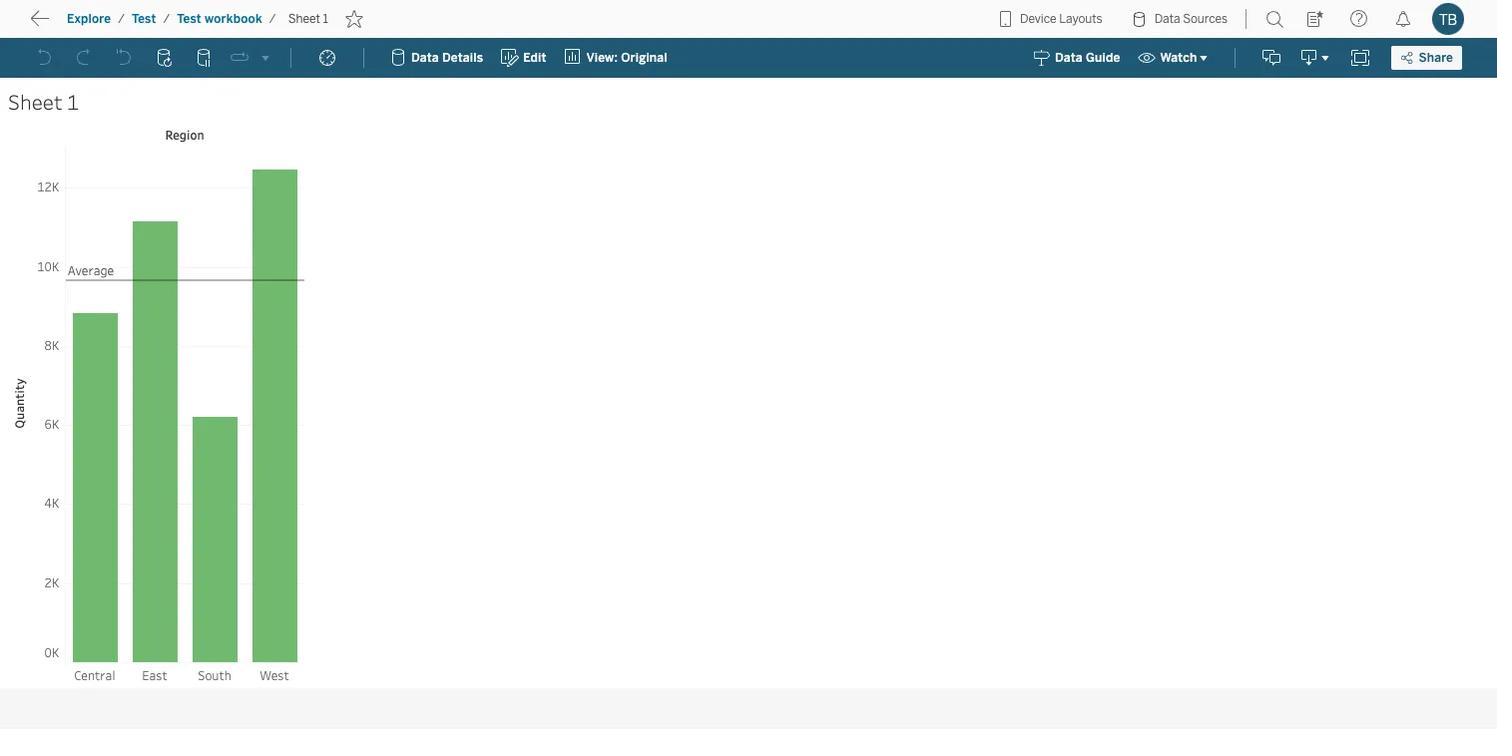 Task type: locate. For each thing, give the bounding box(es) containing it.
workbook
[[205, 12, 262, 26]]

/ left sheet
[[269, 12, 276, 26]]

test link
[[131, 11, 157, 27]]

/ left "test" link
[[118, 12, 125, 26]]

1 horizontal spatial test
[[177, 12, 202, 26]]

0 horizontal spatial test
[[132, 12, 156, 26]]

/
[[118, 12, 125, 26], [163, 12, 170, 26], [269, 12, 276, 26]]

test
[[132, 12, 156, 26], [177, 12, 202, 26]]

/ right "test" link
[[163, 12, 170, 26]]

skip
[[52, 15, 86, 34]]

sheet
[[288, 12, 320, 26]]

0 horizontal spatial /
[[118, 12, 125, 26]]

1 test from the left
[[132, 12, 156, 26]]

explore / test / test workbook /
[[67, 12, 276, 26]]

sheet 1
[[288, 12, 328, 26]]

1 horizontal spatial /
[[163, 12, 170, 26]]

2 horizontal spatial /
[[269, 12, 276, 26]]



Task type: vqa. For each thing, say whether or not it's contained in the screenshot.
3rd / from the right
yes



Task type: describe. For each thing, give the bounding box(es) containing it.
test workbook link
[[176, 11, 263, 27]]

1
[[323, 12, 328, 26]]

2 test from the left
[[177, 12, 202, 26]]

2 / from the left
[[163, 12, 170, 26]]

skip to content
[[52, 15, 172, 34]]

sheet 1 element
[[282, 12, 334, 26]]

1 / from the left
[[118, 12, 125, 26]]

explore link
[[66, 11, 112, 27]]

explore
[[67, 12, 111, 26]]

skip to content link
[[48, 11, 204, 38]]

to
[[90, 15, 106, 34]]

3 / from the left
[[269, 12, 276, 26]]

content
[[110, 15, 172, 34]]



